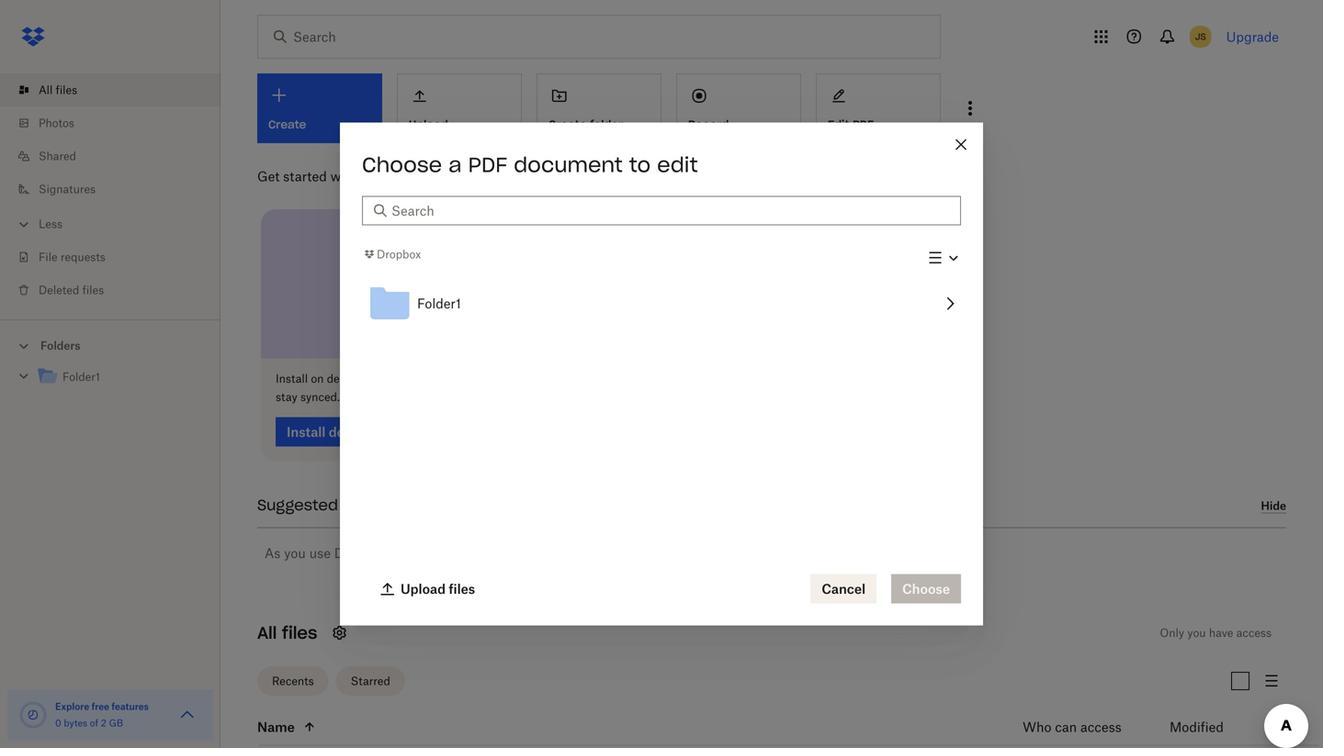 Task type: vqa. For each thing, say whether or not it's contained in the screenshot.
collaboratively
no



Task type: locate. For each thing, give the bounding box(es) containing it.
files up 'photos'
[[56, 83, 77, 97]]

dropbox down choose on the top
[[377, 248, 421, 261]]

offline
[[454, 372, 487, 386]]

folder
[[590, 117, 623, 132]]

folder1 inside button
[[417, 296, 461, 312]]

on up the "synced."
[[311, 372, 324, 386]]

Search text field
[[391, 201, 950, 221]]

automatically
[[522, 546, 604, 561]]

0 vertical spatial pdf
[[853, 117, 874, 132]]

1 horizontal spatial on
[[414, 372, 427, 386]]

photos
[[39, 116, 74, 130]]

1 vertical spatial you
[[1188, 627, 1206, 641]]

0 horizontal spatial to
[[371, 372, 382, 386]]

0 horizontal spatial on
[[311, 372, 324, 386]]

free
[[92, 702, 109, 713]]

less
[[39, 217, 63, 231]]

you left have
[[1188, 627, 1206, 641]]

use
[[309, 546, 331, 561]]

explore
[[55, 702, 89, 713]]

all files up recents
[[257, 623, 317, 644]]

suggested
[[257, 496, 338, 515]]

upload files button
[[369, 575, 486, 604]]

0 vertical spatial dropbox
[[361, 169, 412, 184]]

you right as at left
[[284, 546, 306, 561]]

dropbox
[[361, 169, 412, 184], [377, 248, 421, 261]]

quota usage element
[[18, 701, 48, 731]]

stay
[[276, 391, 297, 404]]

all files
[[39, 83, 77, 97], [257, 623, 317, 644]]

upload files
[[401, 582, 475, 597]]

pdf inside dialog
[[468, 152, 507, 178]]

shared link
[[15, 140, 221, 173]]

from
[[343, 496, 379, 515]]

only you have access
[[1160, 627, 1272, 641]]

0 horizontal spatial all files
[[39, 83, 77, 97]]

folder1 down folders
[[62, 370, 100, 384]]

files left offline
[[430, 372, 451, 386]]

explore free features 0 bytes of 2 gb
[[55, 702, 149, 730]]

starred button
[[336, 667, 405, 697]]

you for suggested from your activity
[[284, 546, 306, 561]]

1 vertical spatial dropbox
[[377, 248, 421, 261]]

1 horizontal spatial folder1
[[417, 296, 461, 312]]

on right work at the left of the page
[[414, 372, 427, 386]]

record
[[688, 117, 729, 132]]

list
[[0, 62, 221, 320]]

all up recents
[[257, 623, 277, 644]]

0 vertical spatial you
[[284, 546, 306, 561]]

folder1 for folder1 button
[[417, 296, 461, 312]]

dropbox right with
[[361, 169, 412, 184]]

pdf right a
[[468, 152, 507, 178]]

create folder
[[549, 117, 623, 132]]

1 vertical spatial all files
[[257, 623, 317, 644]]

and
[[490, 372, 510, 386]]

1 horizontal spatial all
[[257, 623, 277, 644]]

0 vertical spatial all
[[39, 83, 53, 97]]

all files link
[[15, 74, 221, 107]]

0 horizontal spatial all
[[39, 83, 53, 97]]

1 vertical spatial all
[[257, 623, 277, 644]]

1 vertical spatial to
[[371, 372, 382, 386]]

to
[[629, 152, 651, 178], [371, 372, 382, 386]]

table containing name
[[217, 710, 1319, 749]]

signatures link
[[15, 173, 221, 206]]

table
[[217, 710, 1319, 749]]

items
[[459, 546, 493, 561]]

dropbox,
[[334, 546, 389, 561]]

files down items
[[449, 582, 475, 597]]

2
[[101, 718, 107, 730]]

starred
[[351, 675, 390, 689]]

access
[[1237, 627, 1272, 641], [1081, 720, 1122, 736]]

0 vertical spatial to
[[629, 152, 651, 178]]

edit pdf
[[828, 117, 874, 132]]

1 vertical spatial access
[[1081, 720, 1122, 736]]

pdf right edit
[[853, 117, 874, 132]]

1 horizontal spatial you
[[1188, 627, 1206, 641]]

files inside list item
[[56, 83, 77, 97]]

edit
[[657, 152, 698, 178]]

started
[[283, 169, 327, 184]]

0 vertical spatial folder1
[[417, 296, 461, 312]]

1 horizontal spatial all files
[[257, 623, 317, 644]]

pdf
[[853, 117, 874, 132], [468, 152, 507, 178]]

your
[[384, 496, 418, 515]]

files right deleted
[[82, 283, 104, 297]]

to left work at the left of the page
[[371, 372, 382, 386]]

1 vertical spatial folder1
[[62, 370, 100, 384]]

show
[[607, 546, 640, 561]]

0 horizontal spatial folder1
[[62, 370, 100, 384]]

file requests link
[[15, 241, 221, 274]]

all
[[39, 83, 53, 97], [257, 623, 277, 644]]

photos link
[[15, 107, 221, 140]]

1 horizontal spatial access
[[1237, 627, 1272, 641]]

cancel button
[[811, 575, 877, 604]]

edit pdf button
[[816, 74, 941, 143]]

folder1 button
[[362, 276, 961, 331]]

1 vertical spatial pdf
[[468, 152, 507, 178]]

0 vertical spatial all files
[[39, 83, 77, 97]]

1 horizontal spatial pdf
[[853, 117, 874, 132]]

a
[[449, 152, 462, 178]]

all files up 'photos'
[[39, 83, 77, 97]]

on
[[311, 372, 324, 386], [414, 372, 427, 386]]

access right can
[[1081, 720, 1122, 736]]

bytes
[[64, 718, 87, 730]]

shared
[[39, 149, 76, 163]]

to left 'edit'
[[629, 152, 651, 178]]

here.
[[662, 546, 692, 561]]

to inside install on desktop to work on files offline and stay synced.
[[371, 372, 382, 386]]

files
[[56, 83, 77, 97], [82, 283, 104, 297], [430, 372, 451, 386], [449, 582, 475, 597], [282, 623, 317, 644]]

up
[[643, 546, 659, 561]]

gb
[[109, 718, 123, 730]]

access right have
[[1237, 627, 1272, 641]]

all up 'photos'
[[39, 83, 53, 97]]

you
[[284, 546, 306, 561], [1188, 627, 1206, 641]]

0 horizontal spatial you
[[284, 546, 306, 561]]

will
[[497, 546, 518, 561]]

folder1 down dropbox link
[[417, 296, 461, 312]]

with
[[330, 169, 357, 184]]

files inside install on desktop to work on files offline and stay synced.
[[430, 372, 451, 386]]

0 horizontal spatial pdf
[[468, 152, 507, 178]]

name button
[[257, 717, 978, 739]]

dropbox image
[[15, 18, 51, 55]]

cancel
[[822, 582, 866, 597]]

1 horizontal spatial to
[[629, 152, 651, 178]]

folder1
[[417, 296, 461, 312], [62, 370, 100, 384]]

to inside dialog
[[629, 152, 651, 178]]



Task type: describe. For each thing, give the bounding box(es) containing it.
get
[[257, 169, 280, 184]]

can
[[1055, 720, 1077, 736]]

document
[[514, 152, 623, 178]]

all files inside list item
[[39, 83, 77, 97]]

dropbox inside choose a pdf document to edit dialog
[[377, 248, 421, 261]]

get started with dropbox
[[257, 169, 412, 184]]

upgrade
[[1226, 29, 1279, 45]]

as you use dropbox, suggested items will automatically show up here.
[[265, 546, 692, 561]]

as
[[265, 546, 281, 561]]

requests
[[61, 250, 105, 264]]

file requests
[[39, 250, 105, 264]]

all files list item
[[0, 74, 221, 107]]

who
[[1023, 720, 1052, 736]]

upgrade link
[[1226, 29, 1279, 45]]

suggested from your activity
[[257, 496, 480, 515]]

0 vertical spatial access
[[1237, 627, 1272, 641]]

folder1 link
[[37, 365, 206, 390]]

suggested
[[392, 546, 456, 561]]

work
[[385, 372, 411, 386]]

have
[[1209, 627, 1234, 641]]

choose a pdf document to edit dialog
[[340, 123, 983, 626]]

folders
[[40, 339, 80, 353]]

files up recents
[[282, 623, 317, 644]]

name folder1, modified 11/16/2023 2:30 pm, element
[[217, 747, 1319, 749]]

deleted files link
[[15, 274, 221, 307]]

choose a pdf document to edit
[[362, 152, 698, 178]]

who can access
[[1023, 720, 1122, 736]]

all inside all files list item
[[39, 83, 53, 97]]

recents
[[272, 675, 314, 689]]

signatures
[[39, 182, 96, 196]]

deleted
[[39, 283, 79, 297]]

create
[[549, 117, 587, 132]]

files inside button
[[449, 582, 475, 597]]

create folder button
[[537, 74, 662, 143]]

only
[[1160, 627, 1185, 641]]

file
[[39, 250, 58, 264]]

name
[[257, 720, 295, 736]]

modified
[[1170, 720, 1224, 736]]

install
[[276, 372, 308, 386]]

recents button
[[257, 667, 329, 697]]

desktop
[[327, 372, 368, 386]]

0
[[55, 718, 61, 730]]

pdf inside button
[[853, 117, 874, 132]]

features
[[112, 702, 149, 713]]

list containing all files
[[0, 62, 221, 320]]

install on desktop to work on files offline and stay synced.
[[276, 372, 510, 404]]

2 on from the left
[[414, 372, 427, 386]]

of
[[90, 718, 98, 730]]

synced.
[[300, 391, 340, 404]]

record button
[[676, 74, 801, 143]]

1 on from the left
[[311, 372, 324, 386]]

0 horizontal spatial access
[[1081, 720, 1122, 736]]

activity
[[423, 496, 480, 515]]

less image
[[15, 215, 33, 234]]

folders button
[[0, 332, 221, 359]]

dropbox link
[[362, 245, 421, 264]]

you for all files
[[1188, 627, 1206, 641]]

folder1 for folder1 link
[[62, 370, 100, 384]]

choose
[[362, 152, 442, 178]]

deleted files
[[39, 283, 104, 297]]

modified button
[[1170, 717, 1272, 739]]

upload
[[401, 582, 446, 597]]

edit
[[828, 117, 849, 132]]



